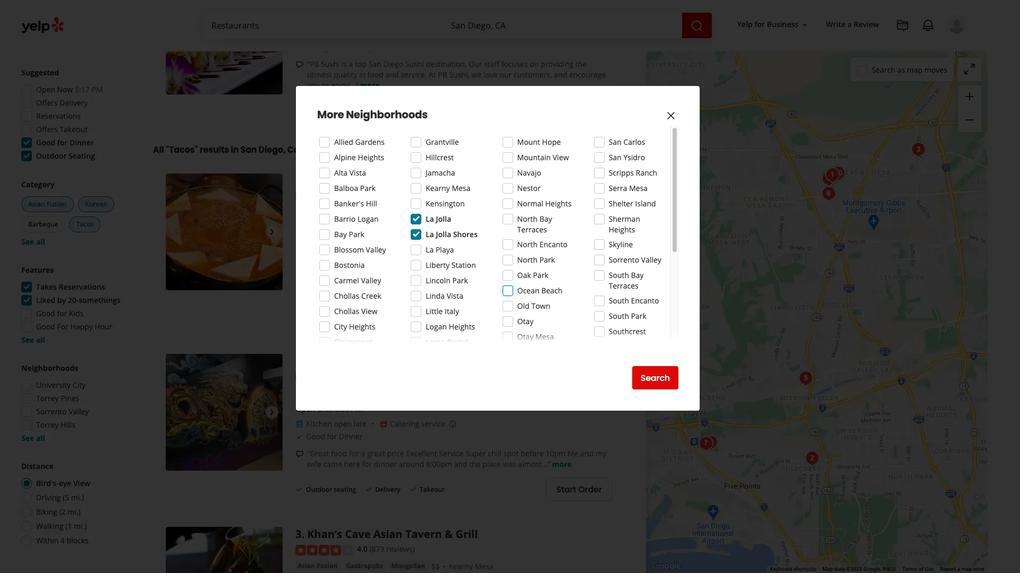 Task type: describe. For each thing, give the bounding box(es) containing it.
our inside "pb sushi is a top san diego sushi destination. our staff focuses on providing the utmost quality in food and service. at pb sushi, we love our customers, and encourage you to enjoy…"
[[500, 70, 512, 80]]

park for oak park
[[533, 270, 549, 281]]

a inside "pb sushi is a top san diego sushi destination. our staff focuses on providing the utmost quality in food and service. at pb sushi, we love our customers, and encourage you to enjoy…"
[[349, 59, 353, 69]]

1 horizontal spatial sushi
[[321, 59, 340, 69]]

otay for otay mesa
[[517, 332, 534, 342]]

1
[[295, 174, 302, 188]]

16 checkmark v2 image down around
[[409, 485, 418, 494]]

carmel
[[334, 276, 359, 286]]

map for error
[[962, 567, 972, 573]]

projects image
[[897, 19, 909, 32]]

0 horizontal spatial view
[[73, 479, 90, 489]]

otay mesa
[[517, 332, 554, 342]]

2 horizontal spatial asian
[[373, 528, 403, 542]]

me
[[568, 449, 579, 459]]

"great food for a great price  excellent service  super chill spot before 10pm  me and my wife came here for dinner around 8:00pm and the place was almost…"
[[307, 449, 606, 470]]

mi.) for driving (5 mi.)
[[71, 493, 84, 503]]

ranch
[[636, 168, 657, 178]]

mongolian button
[[389, 562, 427, 572]]

heights for city heights
[[349, 322, 376, 332]]

open now 5:17 pm
[[36, 84, 103, 95]]

valley up the "creek"
[[361, 276, 381, 286]]

"best services receive  we had angel as our server haven't seen this kind of services and attention in a long time truly appreciate well worth every penny and…"
[[307, 286, 609, 306]]

see all for university
[[21, 434, 45, 444]]

search for search
[[641, 372, 670, 384]]

more link for utmost
[[360, 80, 380, 90]]

food inside "great food for a great price  excellent service  super chill spot before 10pm  me and my wife came here for dinner around 8:00pm and the place was almost…"
[[331, 449, 347, 459]]

4 star rating image for 3
[[295, 546, 353, 556]]

open for open
[[295, 224, 315, 234]]

1 horizontal spatial korean
[[298, 208, 320, 217]]

2 horizontal spatial korean
[[388, 174, 426, 188]]

©2023
[[846, 567, 862, 573]]

notifications image
[[922, 19, 935, 32]]

reviews) for 1
[[388, 191, 417, 201]]

and…"
[[530, 296, 552, 306]]

within 4 blocks
[[36, 536, 89, 546]]

carmel valley
[[334, 276, 381, 286]]

for up here
[[349, 449, 359, 459]]

south bay terraces
[[609, 270, 644, 291]]

2 seating from the top
[[334, 317, 356, 326]]

heights for sherman heights
[[609, 225, 635, 235]]

and down service
[[454, 460, 467, 470]]

outdoor seating for 16 checkmark v2 icon left of more
[[306, 106, 356, 115]]

as inside "best services receive  we had angel as our server haven't seen this kind of services and attention in a long time truly appreciate well worth every penny and…"
[[433, 286, 440, 296]]

good left for
[[36, 322, 55, 332]]

see all button for university city
[[21, 434, 45, 444]]

for left groups on the top left of page
[[327, 269, 337, 279]]

1 vertical spatial bay
[[334, 230, 347, 240]]

of inside "best services receive  we had angel as our server haven't seen this kind of services and attention in a long time truly appreciate well worth every penny and…"
[[557, 286, 564, 296]]

cave
[[345, 528, 371, 542]]

pacific
[[374, 12, 396, 22]]

seating for 16 checkmark v2 icon above gardens
[[334, 106, 356, 115]]

am
[[351, 405, 363, 415]]

bay for north bay terraces
[[540, 214, 552, 224]]

more neighborhoods dialog
[[0, 0, 1020, 574]]

for down by
[[57, 309, 67, 319]]

16 checkmark v2 image down appreciate
[[409, 317, 418, 325]]

use
[[925, 567, 934, 573]]

khan's cave asian tavern & grill image
[[908, 139, 929, 160]]

a right report
[[957, 567, 960, 573]]

see all for takes
[[21, 335, 45, 345]]

expand map image
[[963, 63, 976, 75]]

fusion for the left the asian fusion button
[[47, 200, 67, 209]]

all right clear
[[38, 12, 45, 21]]

kearny mesa for 1
[[415, 208, 460, 218]]

a inside "great food for a great price  excellent service  super chill spot before 10pm  me and my wife came here for dinner around 8:00pm and the place was almost…"
[[361, 449, 365, 459]]

kitchen
[[306, 420, 332, 430]]

good down kitchen
[[306, 432, 325, 442]]

dinner
[[374, 460, 397, 470]]

map for moves
[[907, 65, 923, 75]]

see all button for takes reservations
[[21, 335, 45, 345]]

takeout down little
[[420, 317, 445, 326]]

city inside more neighborhoods dialog
[[334, 322, 347, 332]]

0 horizontal spatial korean button
[[78, 197, 114, 213]]

16 checkmark v2 image down service. at the left
[[409, 106, 418, 114]]

somethings
[[79, 295, 121, 306]]

outdoor down 'attention'
[[306, 317, 332, 326]]

and down diego
[[386, 70, 399, 80]]

our
[[469, 59, 482, 69]]

island
[[635, 199, 656, 209]]

grill
[[456, 528, 478, 542]]

quality
[[334, 70, 357, 80]]

asian fusion for the right the asian fusion button
[[298, 562, 338, 571]]

mount
[[517, 137, 540, 147]]

old town
[[517, 301, 550, 311]]

balboa park
[[334, 183, 376, 193]]

for down kitchen open late
[[327, 432, 337, 442]]

japanese
[[339, 12, 368, 21]]

mesa down scripps ranch
[[629, 183, 648, 193]]

mesa down town
[[536, 332, 554, 342]]

for down offers takeout
[[57, 138, 68, 148]]

food inside "pb sushi is a top san diego sushi destination. our staff focuses on providing the utmost quality in food and service. at pb sushi, we love our customers, and encourage you to enjoy…"
[[368, 70, 384, 80]]

chollas creek
[[334, 291, 381, 301]]

good for kids
[[36, 309, 84, 319]]

park for lincoln park
[[453, 276, 468, 286]]

4.0 for 1
[[357, 191, 368, 201]]

walking
[[36, 522, 63, 532]]

asian for the left the asian fusion button
[[28, 200, 45, 209]]

1 see all button from the top
[[21, 237, 45, 247]]

biking
[[36, 508, 57, 518]]

report
[[940, 567, 956, 573]]

0 horizontal spatial sorrento
[[36, 407, 67, 417]]

asian for the right the asian fusion button
[[298, 562, 315, 571]]

sushi bars
[[298, 12, 330, 21]]

ocean beach
[[517, 286, 563, 296]]

takes inside group
[[36, 282, 57, 292]]

south for south park
[[609, 311, 629, 322]]

search button
[[632, 367, 679, 390]]

outdoor down wife
[[306, 486, 332, 495]]

the inside "pb sushi is a top san diego sushi destination. our staff focuses on providing the utmost quality in food and service. at pb sushi, we love our customers, and encourage you to enjoy…"
[[576, 59, 587, 69]]

inegi
[[883, 567, 896, 573]]

chollas view
[[334, 307, 378, 317]]

1 vertical spatial city
[[73, 380, 86, 391]]

my
[[596, 449, 606, 459]]

next image
[[266, 407, 278, 419]]

16 checkmark v2 image down chollas view
[[365, 317, 373, 325]]

2 services from the left
[[566, 286, 594, 296]]

2 4 star rating image from the top
[[295, 372, 353, 383]]

the asian bistro image
[[802, 448, 823, 470]]

came
[[323, 460, 342, 470]]

2 vertical spatial dinner
[[339, 432, 363, 442]]

shortcuts
[[794, 567, 816, 573]]

djk korean bbq image
[[828, 163, 849, 184]]

group containing features
[[18, 265, 132, 346]]

16 checkmark v2 image up gardens
[[365, 106, 373, 114]]

customers,
[[514, 70, 552, 80]]

1 next image from the top
[[266, 30, 278, 42]]

& inside button
[[351, 208, 356, 217]]

seating
[[69, 151, 95, 161]]

mongolian
[[391, 562, 425, 571]]

truly
[[390, 296, 406, 306]]

lincoln
[[426, 276, 451, 286]]

0 vertical spatial &
[[357, 43, 363, 53]]

kearny mesa for 3
[[449, 562, 494, 572]]

0 horizontal spatial neighborhoods
[[21, 363, 78, 374]]

1 horizontal spatial good for dinner
[[306, 432, 363, 442]]

0 horizontal spatial asian fusion button
[[21, 197, 74, 213]]

oak
[[517, 270, 531, 281]]

more link for my
[[552, 460, 572, 470]]

terms of use
[[903, 567, 934, 573]]

sushi bars button
[[295, 11, 333, 22]]

and inside "best services receive  we had angel as our server haven't seen this kind of services and attention in a long time truly appreciate well worth every penny and…"
[[596, 286, 609, 296]]

takes inside good for dinner takes reservations good for groups
[[306, 254, 326, 264]]

la playa
[[426, 245, 454, 255]]

super
[[466, 449, 486, 459]]

start order link
[[546, 479, 612, 502]]

min sok chon image
[[818, 168, 839, 189]]

close image
[[665, 109, 678, 122]]

la for la playa
[[426, 245, 434, 255]]

data
[[834, 567, 845, 573]]

we
[[472, 70, 482, 80]]

casa de freds tacos y tequila image
[[700, 432, 721, 454]]

view for chollas view
[[361, 307, 378, 317]]

friend's house korean image
[[822, 164, 843, 186]]

for down great
[[362, 460, 372, 470]]

vista for alta vista
[[350, 168, 366, 178]]

delivery up gardens
[[375, 106, 400, 115]]

1 see from the top
[[21, 237, 34, 247]]

we
[[383, 286, 394, 296]]

kearny for 1
[[415, 208, 440, 218]]

outdoor down offers takeout
[[36, 151, 67, 161]]

serra mesa
[[609, 183, 648, 193]]

grantville
[[426, 137, 459, 147]]

4.0 for 3
[[357, 545, 368, 555]]

mi.) for walking (1 mi.)
[[74, 522, 87, 532]]

1 horizontal spatial korean button
[[295, 208, 323, 218]]

"pb
[[307, 59, 319, 69]]

16 checkmark v2 image left more
[[295, 106, 304, 114]]

mi.) for biking (2 mi.)
[[68, 508, 81, 518]]

and down providing
[[554, 70, 567, 80]]

town
[[532, 301, 550, 311]]

clairemont
[[334, 337, 373, 348]]

san ysidro
[[609, 153, 645, 163]]

friend's
[[307, 174, 349, 188]]

blossom
[[334, 245, 364, 255]]

mountain view
[[517, 153, 569, 163]]

offers for offers delivery
[[36, 98, 58, 108]]

2 vertical spatial reservations
[[59, 282, 105, 292]]

outdoor seating for 16 checkmark v2 image related to outdoor seating
[[306, 486, 356, 495]]

south for south bay terraces
[[609, 270, 629, 281]]

gardens
[[355, 137, 385, 147]]

chollas for chollas creek
[[334, 291, 359, 301]]

takeout up grantville
[[420, 106, 445, 115]]

a right write
[[848, 19, 852, 29]]

coffee
[[329, 208, 349, 217]]

friend's house korean image
[[166, 174, 283, 291]]

jolla for la jolla shores
[[436, 230, 451, 240]]

certified
[[420, 43, 449, 53]]

north for north bay terraces
[[517, 214, 538, 224]]

every
[[485, 296, 504, 306]]

appreciate
[[408, 296, 444, 306]]

2 vertical spatial open
[[295, 405, 315, 415]]

north bay terraces
[[517, 214, 552, 235]]

write a review
[[826, 19, 879, 29]]

good up "best
[[306, 269, 325, 279]]

and left my
[[580, 449, 594, 459]]

valley right blossom
[[366, 245, 386, 255]]

coffee & tea link
[[327, 208, 371, 218]]

vista for linda vista
[[447, 291, 463, 301]]

16 checkmark v2 image down the 16 kitchen open late v2 image
[[295, 433, 304, 442]]

good down offers takeout
[[36, 138, 55, 148]]

until for until 3:00 am
[[317, 405, 333, 415]]

north encanto
[[517, 240, 568, 250]]

the asian bistro image
[[166, 354, 283, 471]]

search as map moves
[[872, 65, 948, 75]]

korean link
[[295, 208, 323, 218]]

loma portal
[[426, 337, 468, 348]]

2 horizontal spatial &
[[445, 528, 453, 542]]

barbeque
[[28, 220, 58, 229]]

good down liked
[[36, 309, 55, 319]]

1 horizontal spatial asian fusion button
[[295, 562, 340, 572]]

bay for south bay terraces
[[631, 270, 644, 281]]

order
[[578, 484, 602, 496]]

good down open until 9:30 pm
[[306, 239, 325, 249]]

write a review link
[[822, 15, 884, 34]]

more for my
[[552, 460, 572, 470]]

torrey for torrey hills
[[36, 420, 59, 430]]

heights for logan heights
[[449, 322, 475, 332]]

p.f. chang's image
[[795, 368, 817, 389]]

long
[[355, 296, 370, 306]]

is
[[342, 59, 347, 69]]

2 horizontal spatial sushi
[[405, 59, 424, 69]]

1 horizontal spatial of
[[919, 567, 924, 573]]

16 certified professionals v2 image
[[409, 44, 418, 52]]

little
[[426, 307, 443, 317]]

for
[[57, 322, 68, 332]]

0 horizontal spatial korean
[[85, 200, 107, 209]]

this
[[526, 286, 538, 296]]

report a map error
[[940, 567, 985, 573]]

more for utmost
[[360, 80, 380, 90]]

outdoor down you
[[306, 106, 332, 115]]



Task type: vqa. For each thing, say whether or not it's contained in the screenshot.
4.6 link
no



Task type: locate. For each thing, give the bounding box(es) containing it.
1 services from the left
[[327, 286, 355, 296]]

chollas down "carmel"
[[334, 291, 359, 301]]

all for features
[[36, 335, 45, 345]]

0 horizontal spatial takes
[[36, 282, 57, 292]]

asian inside group
[[28, 200, 45, 209]]

0 horizontal spatial the
[[469, 460, 481, 470]]

asian fusion for the left the asian fusion button
[[28, 200, 67, 209]]

0 vertical spatial 16 speech v2 image
[[295, 61, 304, 69]]

1 horizontal spatial the
[[576, 59, 587, 69]]

1 la from the top
[[426, 214, 434, 224]]

beach for pacific beach
[[398, 12, 419, 22]]

heights for normal heights
[[545, 199, 572, 209]]

bay inside north bay terraces
[[540, 214, 552, 224]]

None search field
[[203, 13, 714, 38]]

1 4.0 from the top
[[357, 191, 368, 201]]

0 horizontal spatial sushi
[[298, 12, 315, 21]]

0 vertical spatial north
[[517, 214, 538, 224]]

takes up liked
[[36, 282, 57, 292]]

otay for otay
[[517, 317, 534, 327]]

2 next image from the top
[[266, 226, 278, 239]]

outdoor seating
[[36, 151, 95, 161]]

reservations inside good for dinner takes reservations good for groups
[[328, 254, 372, 264]]

0 horizontal spatial asian
[[28, 200, 45, 209]]

mesa up kensington
[[452, 183, 471, 193]]

dinner inside group
[[70, 138, 94, 148]]

san up scripps
[[609, 153, 622, 163]]

bird's-
[[36, 479, 59, 489]]

sorrento valley down skyline
[[609, 255, 662, 265]]

10pm
[[546, 449, 566, 459]]

serra
[[609, 183, 627, 193]]

good for happy hour
[[36, 322, 112, 332]]

manna heaven bbq image
[[818, 183, 839, 204]]

sorrento valley inside group
[[36, 407, 89, 417]]

3 south from the top
[[609, 311, 629, 322]]

0 vertical spatial kearny
[[426, 183, 450, 193]]

16 speech v2 image for "pb
[[295, 61, 304, 69]]

2 see from the top
[[21, 335, 34, 345]]

0 vertical spatial reservations
[[36, 111, 81, 121]]

0 horizontal spatial in
[[231, 144, 239, 156]]

seating down here
[[334, 486, 356, 495]]

for inside yelp for business button
[[755, 19, 765, 29]]

ocean
[[517, 286, 540, 296]]

$$ inside button
[[60, 35, 67, 44]]

1 north from the top
[[517, 214, 538, 224]]

view right eye
[[73, 479, 90, 489]]

&
[[357, 43, 363, 53], [351, 208, 356, 217], [445, 528, 453, 542]]

bay inside south bay terraces
[[631, 270, 644, 281]]

zoom in image
[[963, 90, 976, 103]]

3 outdoor seating from the top
[[306, 486, 356, 495]]

torrey pines
[[36, 394, 79, 404]]

driving (5 mi.)
[[36, 493, 84, 503]]

2 chollas from the top
[[334, 307, 359, 317]]

1 torrey from the top
[[36, 394, 59, 404]]

san carlos
[[609, 137, 645, 147]]

info icon image
[[501, 43, 509, 52], [501, 43, 509, 52], [449, 420, 457, 429], [449, 420, 457, 429]]

food up came
[[331, 449, 347, 459]]

1 horizontal spatial asian fusion
[[298, 562, 338, 571]]

1 vertical spatial next image
[[266, 226, 278, 239]]

1 vertical spatial of
[[919, 567, 924, 573]]

1 otay from the top
[[517, 317, 534, 327]]

california
[[287, 144, 330, 156]]

attention
[[307, 296, 339, 306]]

coffee & tea
[[329, 208, 369, 217]]

in inside "pb sushi is a top san diego sushi destination. our staff focuses on providing the utmost quality in food and service. at pb sushi, we love our customers, and encourage you to enjoy…"
[[359, 70, 366, 80]]

next image
[[266, 30, 278, 42], [266, 226, 278, 239]]

0 vertical spatial more
[[360, 80, 380, 90]]

torrey for torrey pines
[[36, 394, 59, 404]]

0 vertical spatial logan
[[358, 214, 379, 224]]

neighborhoods up gardens
[[346, 107, 428, 122]]

barrio logan
[[334, 214, 379, 224]]

park for balboa park
[[360, 183, 376, 193]]

pm for open until 9:30 pm
[[351, 224, 363, 234]]

features
[[21, 265, 54, 275]]

chollas
[[334, 291, 359, 301], [334, 307, 359, 317]]

2 outdoor seating from the top
[[306, 317, 356, 326]]

until for until 9:30 pm
[[317, 224, 333, 234]]

south inside south bay terraces
[[609, 270, 629, 281]]

1 slideshow element from the top
[[166, 0, 283, 94]]

asian inside the asian fusion link
[[298, 562, 315, 571]]

beach right pacific
[[398, 12, 419, 22]]

slideshow element
[[166, 0, 283, 94], [166, 174, 283, 291], [166, 354, 283, 471]]

group
[[18, 67, 132, 165], [958, 86, 982, 132], [19, 180, 132, 248], [18, 265, 132, 346], [18, 363, 132, 444]]

google image
[[649, 560, 684, 574]]

option group containing distance
[[18, 462, 132, 550]]

16 checkmark v2 image for outdoor seating
[[295, 485, 304, 494]]

neighborhoods inside dialog
[[346, 107, 428, 122]]

la for la jolla shores
[[426, 230, 434, 240]]

asian fusion inside group
[[28, 200, 67, 209]]

1 horizontal spatial takes
[[306, 254, 326, 264]]

harney sushi image
[[695, 433, 717, 455]]

2 vertical spatial kearny
[[449, 562, 473, 572]]

sushi inside button
[[298, 12, 315, 21]]

1 horizontal spatial food
[[368, 70, 384, 80]]

report a map error link
[[940, 567, 985, 573]]

map left moves
[[907, 65, 923, 75]]

open
[[334, 420, 352, 430]]

16 catering v2 image
[[380, 420, 388, 429]]

1 vertical spatial logan
[[426, 322, 447, 332]]

in for "best
[[341, 296, 347, 306]]

seating
[[334, 106, 356, 115], [334, 317, 356, 326], [334, 486, 356, 495]]

suggested
[[21, 67, 59, 78]]

yelp for business
[[737, 19, 799, 29]]

2 until from the top
[[317, 405, 333, 415]]

food down diego
[[368, 70, 384, 80]]

kearny down jamacha
[[426, 183, 450, 193]]

mesa down the grill
[[475, 562, 494, 572]]

1 vertical spatial in
[[231, 144, 239, 156]]

0 vertical spatial food
[[368, 70, 384, 80]]

0 vertical spatial slideshow element
[[166, 0, 283, 94]]

16 checkmark v2 image up 3
[[295, 485, 304, 494]]

16 speech v2 image
[[295, 61, 304, 69], [295, 451, 304, 459]]

park for bay park
[[349, 230, 364, 240]]

kind
[[540, 286, 555, 296]]

food
[[368, 70, 384, 80], [331, 449, 347, 459]]

encanto up north park
[[540, 240, 568, 250]]

torrey left hills
[[36, 420, 59, 430]]

heights down sherman
[[609, 225, 635, 235]]

1 vertical spatial chollas
[[334, 307, 359, 317]]

north for north encanto
[[517, 240, 538, 250]]

1 offers from the top
[[36, 98, 58, 108]]

1 vertical spatial torrey
[[36, 420, 59, 430]]

more
[[317, 107, 344, 122]]

0 vertical spatial la
[[426, 214, 434, 224]]

the inside "great food for a great price  excellent service  super chill spot before 10pm  me and my wife came here for dinner around 8:00pm and the place was almost…"
[[469, 460, 481, 470]]

scripps ranch
[[609, 168, 657, 178]]

jolla up playa
[[436, 230, 451, 240]]

slideshow element for "pb sushi is a top san diego sushi destination. our staff focuses on providing the utmost quality in food and service. at pb sushi, we love our customers, and encourage you to enjoy…"
[[166, 0, 283, 94]]

offers down offers delivery
[[36, 124, 58, 134]]

1 vertical spatial reviews)
[[386, 545, 415, 555]]

view down 'hope'
[[553, 153, 569, 163]]

0 horizontal spatial search
[[641, 372, 670, 384]]

2 vertical spatial view
[[73, 479, 90, 489]]

1 vertical spatial sorrento valley
[[36, 407, 89, 417]]

korean button up tacos
[[78, 197, 114, 213]]

1 vertical spatial vista
[[447, 291, 463, 301]]

2 otay from the top
[[517, 332, 534, 342]]

1 horizontal spatial beach
[[541, 286, 563, 296]]

bay down the normal heights
[[540, 214, 552, 224]]

search inside button
[[641, 372, 670, 384]]

kearny mesa inside more neighborhoods dialog
[[426, 183, 471, 193]]

playa
[[436, 245, 454, 255]]

in for "pb
[[359, 70, 366, 80]]

terraces up "north encanto" at the right top of page
[[517, 225, 547, 235]]

reviews) down khan's cave asian tavern & grill link
[[386, 545, 415, 555]]

delivery
[[60, 98, 88, 108], [375, 106, 400, 115], [375, 317, 400, 326], [375, 486, 400, 495]]

1 vertical spatial map
[[962, 567, 972, 573]]

category
[[21, 180, 55, 190]]

1 horizontal spatial encanto
[[631, 296, 659, 306]]

0 vertical spatial south
[[609, 270, 629, 281]]

dinner inside good for dinner takes reservations good for groups
[[339, 239, 363, 249]]

reviews) for 3
[[386, 545, 415, 555]]

shores
[[453, 230, 478, 240]]

dinner
[[70, 138, 94, 148], [339, 239, 363, 249], [339, 432, 363, 442]]

terraces for south
[[609, 281, 639, 291]]

seating down chollas view
[[334, 317, 356, 326]]

0 horizontal spatial pm
[[92, 84, 103, 95]]

beach for ocean beach
[[541, 286, 563, 296]]

banker's
[[334, 199, 364, 209]]

1 vertical spatial asian fusion
[[298, 562, 338, 571]]

vista down alpine heights
[[350, 168, 366, 178]]

see all button down "torrey hills"
[[21, 434, 45, 444]]

16 kitchen open late v2 image
[[295, 420, 304, 429]]

mi.) right the (5
[[71, 493, 84, 503]]

beach inside more neighborhoods dialog
[[541, 286, 563, 296]]

a inside "best services receive  we had angel as our server haven't seen this kind of services and attention in a long time truly appreciate well worth every penny and…"
[[349, 296, 353, 306]]

kearny inside more neighborhoods dialog
[[426, 183, 450, 193]]

wife
[[307, 460, 322, 470]]

offers
[[36, 98, 58, 108], [36, 124, 58, 134]]

blossom valley
[[334, 245, 386, 255]]

terraces for north
[[517, 225, 547, 235]]

(1
[[65, 522, 72, 532]]

0 horizontal spatial more link
[[360, 80, 380, 90]]

1 vertical spatial our
[[442, 286, 454, 296]]

1 horizontal spatial logan
[[426, 322, 447, 332]]

balboa
[[334, 183, 358, 193]]

before
[[521, 449, 544, 459]]

16 checkmark v2 image for delivery
[[365, 485, 373, 494]]

pm
[[92, 84, 103, 95], [351, 224, 363, 234]]

1 vertical spatial see all button
[[21, 335, 45, 345]]

logan up loma
[[426, 322, 447, 332]]

3 see all from the top
[[21, 434, 45, 444]]

2 north from the top
[[517, 240, 538, 250]]

2 vertical spatial &
[[445, 528, 453, 542]]

valley inside group
[[69, 407, 89, 417]]

san left carlos
[[609, 137, 622, 147]]

2 vertical spatial in
[[341, 296, 347, 306]]

see for university
[[21, 434, 34, 444]]

jolla for la jolla
[[436, 214, 451, 224]]

2 vertical spatial see
[[21, 434, 34, 444]]

1 vertical spatial 4 star rating image
[[295, 372, 353, 383]]

linda
[[426, 291, 445, 301]]

kearny mesa down the grill
[[449, 562, 494, 572]]

sorrento valley down torrey pines
[[36, 407, 89, 417]]

see all button
[[21, 237, 45, 247], [21, 335, 45, 345], [21, 434, 45, 444]]

neighborhoods
[[346, 107, 428, 122], [21, 363, 78, 374]]

portal
[[447, 337, 468, 348]]

16 chevron down v2 image
[[801, 21, 809, 29]]

dinner down 9:30 on the left top
[[339, 239, 363, 249]]

pb sushi image
[[166, 0, 283, 94]]

a right is
[[349, 59, 353, 69]]

sorrento valley inside more neighborhoods dialog
[[609, 255, 662, 265]]

gastropubs button
[[344, 562, 385, 572]]

reviews) right (1.2k
[[388, 191, 417, 201]]

heights inside "sherman heights"
[[609, 225, 635, 235]]

1 vertical spatial takes
[[36, 282, 57, 292]]

view
[[553, 153, 569, 163], [361, 307, 378, 317], [73, 479, 90, 489]]

map data ©2023 google, inegi
[[823, 567, 896, 573]]

1 vertical spatial slideshow element
[[166, 174, 283, 291]]

0 vertical spatial good for dinner
[[36, 138, 94, 148]]

delivery down open now 5:17 pm
[[60, 98, 88, 108]]

more down top
[[360, 80, 380, 90]]

sorrento down skyline
[[609, 255, 639, 265]]

terraces inside south bay terraces
[[609, 281, 639, 291]]

see all down barbeque button
[[21, 237, 45, 247]]

friend's house korean
[[307, 174, 426, 188]]

pm right 5:17
[[92, 84, 103, 95]]

1 4 star rating image from the top
[[295, 192, 353, 202]]

park for north park
[[540, 255, 555, 265]]

fusion down khan's
[[317, 562, 338, 571]]

pm for open now 5:17 pm
[[92, 84, 103, 95]]

2 see all button from the top
[[21, 335, 45, 345]]

16 checkmark v2 image
[[365, 317, 373, 325], [295, 485, 304, 494], [365, 485, 373, 494]]

1 outdoor seating from the top
[[306, 106, 356, 115]]

2 see all from the top
[[21, 335, 45, 345]]

2 horizontal spatial view
[[553, 153, 569, 163]]

16 checkmark v2 image
[[295, 106, 304, 114], [365, 106, 373, 114], [409, 106, 418, 114], [409, 317, 418, 325], [295, 433, 304, 442], [409, 485, 418, 494]]

1 vertical spatial fusion
[[317, 562, 338, 571]]

for
[[755, 19, 765, 29], [57, 138, 68, 148], [327, 239, 337, 249], [327, 269, 337, 279], [57, 309, 67, 319], [327, 432, 337, 442], [349, 449, 359, 459], [362, 460, 372, 470]]

user actions element
[[729, 13, 982, 79]]

heights for alpine heights
[[358, 153, 384, 163]]

south for south encanto
[[609, 296, 629, 306]]

more down 10pm
[[552, 460, 572, 470]]

2 4.0 from the top
[[357, 545, 368, 555]]

takeout down 8:00pm
[[420, 486, 445, 495]]

16 speech v2 image left "great
[[295, 451, 304, 459]]

search image
[[691, 19, 703, 32]]

1 jolla from the top
[[436, 214, 451, 224]]

outdoor seating down to
[[306, 106, 356, 115]]

walking (1 mi.)
[[36, 522, 87, 532]]

yelp
[[737, 19, 753, 29]]

la
[[426, 214, 434, 224], [426, 230, 434, 240], [426, 245, 434, 255]]

kearny for 3
[[449, 562, 473, 572]]

1 vertical spatial dinner
[[339, 239, 363, 249]]

sorrento inside more neighborhoods dialog
[[609, 255, 639, 265]]

heights down chollas view
[[349, 322, 376, 332]]

view for mountain view
[[553, 153, 569, 163]]

0 horizontal spatial food
[[331, 449, 347, 459]]

0 vertical spatial fusion
[[47, 200, 67, 209]]

1 horizontal spatial services
[[566, 286, 594, 296]]

0 vertical spatial asian fusion
[[28, 200, 67, 209]]

our inside "best services receive  we had angel as our server haven't seen this kind of services and attention in a long time truly appreciate well worth every penny and…"
[[442, 286, 454, 296]]

service
[[421, 420, 445, 430]]

pb
[[438, 70, 447, 80]]

open for open now
[[36, 84, 55, 95]]

torrey down university
[[36, 394, 59, 404]]

for down open until 9:30 pm
[[327, 239, 337, 249]]

love
[[484, 70, 498, 80]]

3 north from the top
[[517, 255, 538, 265]]

3 slideshow element from the top
[[166, 354, 283, 471]]

sushi left bars
[[298, 12, 315, 21]]

seating for 16 checkmark v2 image related to delivery
[[334, 486, 356, 495]]

delivery down dinner
[[375, 486, 400, 495]]

providing
[[541, 59, 574, 69]]

16 speech v2 image for "great
[[295, 451, 304, 459]]

a left great
[[361, 449, 365, 459]]

1 vertical spatial sorrento
[[36, 407, 67, 417]]

1 vertical spatial beach
[[541, 286, 563, 296]]

group containing neighborhoods
[[18, 363, 132, 444]]

gastropubs link
[[344, 562, 385, 572]]

kearny mesa up la jolla shores
[[415, 208, 460, 218]]

fusion for the right the asian fusion button
[[317, 562, 338, 571]]

1 vertical spatial 4.0
[[357, 545, 368, 555]]

more link down top
[[360, 80, 380, 90]]

1 chollas from the top
[[334, 291, 359, 301]]

0 horizontal spatial vista
[[350, 168, 366, 178]]

2 vertical spatial seating
[[334, 486, 356, 495]]

0 vertical spatial takes
[[306, 254, 326, 264]]

in inside "best services receive  we had angel as our server haven't seen this kind of services and attention in a long time truly appreciate well worth every penny and…"
[[341, 296, 347, 306]]

hour
[[95, 322, 112, 332]]

north inside north bay terraces
[[517, 214, 538, 224]]

reservations up liked by 20-somethings
[[59, 282, 105, 292]]

bay up south encanto
[[631, 270, 644, 281]]

1 horizontal spatial as
[[897, 65, 905, 75]]

group containing suggested
[[18, 67, 132, 165]]

a
[[848, 19, 852, 29], [349, 59, 353, 69], [349, 296, 353, 306], [361, 449, 365, 459], [957, 567, 960, 573]]

in
[[359, 70, 366, 80], [231, 144, 239, 156], [341, 296, 347, 306]]

2 16 speech v2 image from the top
[[295, 451, 304, 459]]

tacos
[[76, 220, 94, 229]]

pines
[[61, 394, 79, 404]]

all down "torrey hills"
[[36, 434, 45, 444]]

3 4 star rating image from the top
[[295, 546, 353, 556]]

tea
[[358, 208, 369, 217]]

san
[[369, 59, 381, 69], [609, 137, 622, 147], [240, 144, 257, 156], [609, 153, 622, 163]]

1 vertical spatial view
[[361, 307, 378, 317]]

0 horizontal spatial bay
[[334, 230, 347, 240]]

asian fusion down khan's
[[298, 562, 338, 571]]

1 vertical spatial until
[[317, 405, 333, 415]]

zoom out image
[[963, 114, 976, 127]]

utmost
[[307, 70, 332, 80]]

mesa up la jolla shores
[[441, 208, 460, 218]]

1 horizontal spatial bay
[[540, 214, 552, 224]]

1 south from the top
[[609, 270, 629, 281]]

enjoy…"
[[331, 80, 358, 90]]

2 la from the top
[[426, 230, 434, 240]]

1 horizontal spatial pm
[[351, 224, 363, 234]]

takeout up the outdoor seating
[[60, 124, 88, 134]]

north for north park
[[517, 255, 538, 265]]

outdoor seating down 'attention'
[[306, 317, 356, 326]]

dinner down open
[[339, 432, 363, 442]]

2 south from the top
[[609, 296, 629, 306]]

distance
[[21, 462, 54, 472]]

san inside "pb sushi is a top san diego sushi destination. our staff focuses on providing the utmost quality in food and service. at pb sushi, we love our customers, and encourage you to enjoy…"
[[369, 59, 381, 69]]

3 see all button from the top
[[21, 434, 45, 444]]

terms
[[903, 567, 918, 573]]

price
[[387, 449, 404, 459]]

1 horizontal spatial our
[[500, 70, 512, 80]]

option group
[[18, 462, 132, 550]]

angel
[[411, 286, 431, 296]]

0 horizontal spatial logan
[[358, 214, 379, 224]]

takes reservations
[[36, 282, 105, 292]]

3 see from the top
[[21, 434, 34, 444]]

4 star rating image down friend's
[[295, 192, 353, 202]]

liked
[[36, 295, 55, 306]]

la left playa
[[426, 245, 434, 255]]

1 until from the top
[[317, 224, 333, 234]]

city heights
[[334, 322, 376, 332]]

yelp for business button
[[733, 15, 814, 34]]

offers takeout
[[36, 124, 88, 134]]

2 slideshow element from the top
[[166, 174, 283, 291]]

the up encourage
[[576, 59, 587, 69]]

start order
[[556, 484, 602, 496]]

4 star rating image
[[295, 192, 353, 202], [295, 372, 353, 383], [295, 546, 353, 556]]

chollas for chollas view
[[334, 307, 359, 317]]

kensington
[[426, 199, 465, 209]]

16 locally owned v2 image
[[295, 44, 304, 52]]

0 vertical spatial city
[[334, 322, 347, 332]]

0 vertical spatial of
[[557, 286, 564, 296]]

reservations up offers takeout
[[36, 111, 81, 121]]

4 star rating image for 1
[[295, 192, 353, 202]]

jamacha
[[426, 168, 455, 178]]

0 vertical spatial $$
[[60, 35, 67, 44]]

3 seating from the top
[[334, 486, 356, 495]]

sushi
[[298, 12, 315, 21], [321, 59, 340, 69], [405, 59, 424, 69]]

0 vertical spatial in
[[359, 70, 366, 80]]

sorrento valley
[[609, 255, 662, 265], [36, 407, 89, 417]]

1 see all from the top
[[21, 237, 45, 247]]

2 vertical spatial see all
[[21, 434, 45, 444]]

all for neighborhoods
[[36, 434, 45, 444]]

1 vertical spatial north
[[517, 240, 538, 250]]

reservations up groups on the top left of page
[[328, 254, 372, 264]]

map region
[[550, 0, 1020, 574]]

pm right 9:30 on the left top
[[351, 224, 363, 234]]

encanto for north encanto
[[540, 240, 568, 250]]

korean button up open until 9:30 pm
[[295, 208, 323, 218]]

2 vertical spatial mi.)
[[74, 522, 87, 532]]

2 offers from the top
[[36, 124, 58, 134]]

1 vertical spatial 16 speech v2 image
[[295, 451, 304, 459]]

city up pines
[[73, 380, 86, 391]]

on
[[530, 59, 539, 69]]

offers for offers takeout
[[36, 124, 58, 134]]

2 jolla from the top
[[436, 230, 451, 240]]

la for la jolla
[[426, 214, 434, 224]]

bay park
[[334, 230, 364, 240]]

valley up south bay terraces
[[641, 255, 662, 265]]

happy
[[70, 322, 93, 332]]

0 vertical spatial open
[[36, 84, 55, 95]]

1 vertical spatial $$
[[431, 562, 440, 572]]

"best
[[307, 286, 325, 296]]

1 horizontal spatial terraces
[[609, 281, 639, 291]]

2 torrey from the top
[[36, 420, 59, 430]]

1 16 speech v2 image from the top
[[295, 61, 304, 69]]

previous image
[[170, 407, 183, 419]]

2 vertical spatial la
[[426, 245, 434, 255]]

1 seating from the top
[[334, 106, 356, 115]]

normal heights
[[517, 199, 572, 209]]

sherman
[[609, 214, 640, 224]]

1 vertical spatial more
[[552, 460, 572, 470]]

group containing category
[[19, 180, 132, 248]]

0 horizontal spatial asian fusion
[[28, 200, 67, 209]]

vista
[[350, 168, 366, 178], [447, 291, 463, 301]]

1 horizontal spatial view
[[361, 307, 378, 317]]

encanto for south encanto
[[631, 296, 659, 306]]

delivery down time
[[375, 317, 400, 326]]

0 vertical spatial vista
[[350, 168, 366, 178]]

creek
[[361, 291, 381, 301]]

san left diego,
[[240, 144, 257, 156]]

slideshow element for "great food for a great price  excellent service  super chill spot before 10pm  me and my wife came here for dinner around 8:00pm and the place was almost…"
[[166, 354, 283, 471]]

1 vertical spatial south
[[609, 296, 629, 306]]

2 vertical spatial asian
[[298, 562, 315, 571]]

chollas up city heights
[[334, 307, 359, 317]]

terraces inside north bay terraces
[[517, 225, 547, 235]]

0 horizontal spatial map
[[907, 65, 923, 75]]

0 horizontal spatial of
[[557, 286, 564, 296]]

4.0 left (873
[[357, 545, 368, 555]]

north
[[517, 214, 538, 224], [517, 240, 538, 250], [517, 255, 538, 265]]

north up oak
[[517, 255, 538, 265]]

0 vertical spatial search
[[872, 65, 896, 75]]

mi.)
[[71, 493, 84, 503], [68, 508, 81, 518], [74, 522, 87, 532]]

search for search as map moves
[[872, 65, 896, 75]]

north up north park
[[517, 240, 538, 250]]

mi.) right (2
[[68, 508, 81, 518]]

of left use
[[919, 567, 924, 573]]

more link down 10pm
[[552, 460, 572, 470]]

city up clairemont
[[334, 322, 347, 332]]

see for takes
[[21, 335, 34, 345]]

asian fusion button up barbeque
[[21, 197, 74, 213]]

0 vertical spatial offers
[[36, 98, 58, 108]]

previous image
[[170, 226, 183, 239]]

park for south park
[[631, 311, 647, 322]]

"tacos"
[[166, 144, 198, 156]]

good for dinner inside group
[[36, 138, 94, 148]]

asian fusion button down khan's
[[295, 562, 340, 572]]

asian down category
[[28, 200, 45, 209]]

all for category
[[36, 237, 45, 247]]

3 la from the top
[[426, 245, 434, 255]]



